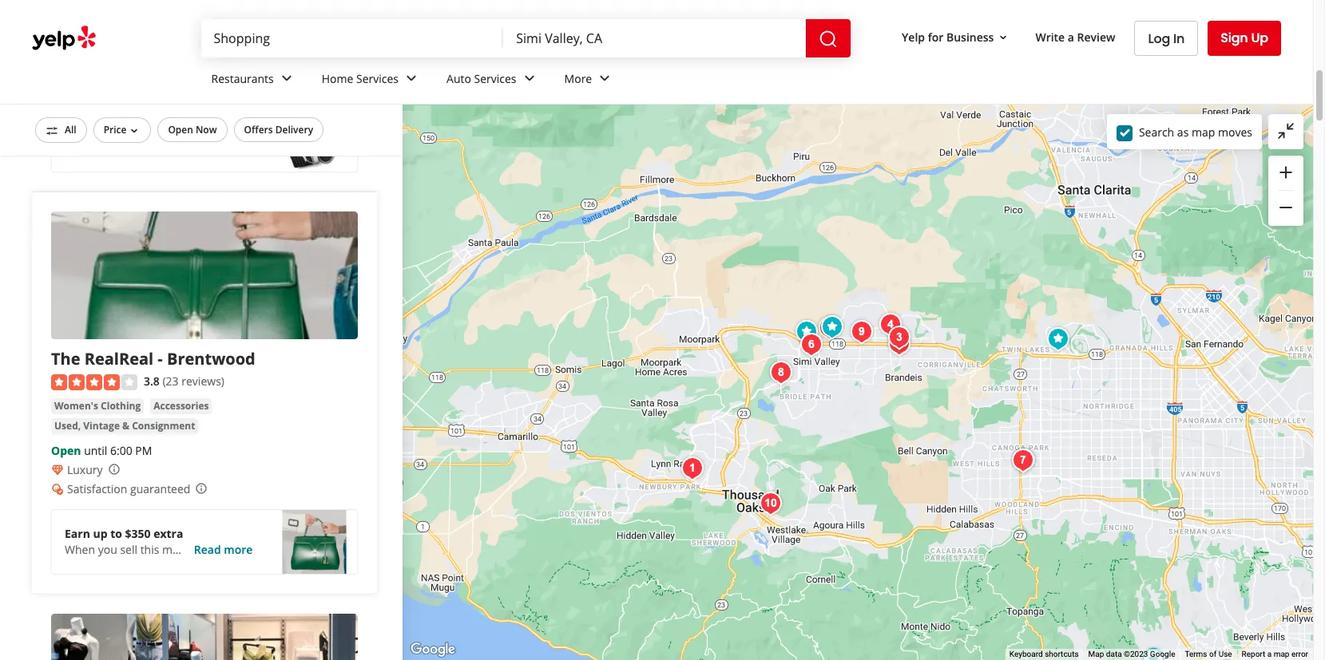 Task type: locate. For each thing, give the bounding box(es) containing it.
none field up home services
[[214, 30, 491, 47]]

0 vertical spatial a
[[1068, 29, 1075, 44]]

map
[[1192, 124, 1216, 139], [1274, 651, 1290, 659]]

3.8 (23 reviews)
[[144, 374, 225, 389]]

1 vertical spatial women's clothing
[[54, 400, 141, 413]]

read
[[194, 140, 221, 155], [194, 543, 221, 558]]

read left apply.
[[194, 543, 221, 558]]

2 more from the top
[[224, 543, 253, 558]]

1 vertical spatial women's clothing button
[[51, 399, 144, 415]]

1 vertical spatial in
[[190, 140, 200, 155]]

1 services from the left
[[356, 71, 399, 86]]

simi valley town center image
[[814, 312, 846, 344]]

24 chevron down v2 image
[[277, 69, 296, 88], [595, 69, 615, 88]]

extra
[[154, 527, 183, 542]]

0 horizontal spatial 24 chevron down v2 image
[[402, 69, 421, 88]]

0 vertical spatial women's clothing
[[123, 57, 209, 71]]

24 chevron down v2 image right restaurants
[[277, 69, 296, 88]]

more link
[[552, 58, 627, 104]]

none field up the more link
[[516, 30, 794, 47]]

vans link
[[51, 6, 90, 27]]

2 read from the top
[[194, 543, 221, 558]]

up right pick
[[172, 140, 187, 155]]

home services link
[[309, 58, 434, 104]]

0 vertical spatial reviews)
[[182, 31, 225, 47]]

keyboard shortcuts button
[[1010, 650, 1079, 661]]

satisfaction guaranteed
[[67, 482, 190, 497]]

women's clothing link down (11
[[120, 56, 213, 72]]

the realreal - brentwood link
[[51, 348, 255, 370]]

error
[[1292, 651, 1309, 659]]

simi bargain bins image
[[796, 329, 828, 361]]

of
[[1210, 651, 1217, 659]]

zoom out image
[[1277, 198, 1296, 218]]

offers delivery
[[244, 123, 313, 137]]

0 vertical spatial women's clothing button
[[120, 56, 213, 72]]

1 24 chevron down v2 image from the left
[[402, 69, 421, 88]]

24 chevron down v2 image inside the more link
[[595, 69, 615, 88]]

business categories element
[[199, 58, 1282, 104]]

0 vertical spatial read
[[194, 140, 221, 155]]

up
[[1252, 29, 1269, 47], [172, 140, 187, 155]]

24 chevron down v2 image inside "auto services" link
[[520, 69, 539, 88]]

shop around the corner image
[[884, 328, 916, 360]]

services right home
[[356, 71, 399, 86]]

0 vertical spatial up
[[1252, 29, 1269, 47]]

0 vertical spatial women's clothing link
[[120, 56, 213, 72]]

0 vertical spatial women's
[[123, 57, 167, 71]]

open inside button
[[168, 123, 193, 137]]

1 vertical spatial women's
[[54, 400, 98, 413]]

group
[[1269, 156, 1304, 226]]

women's clothing link
[[120, 56, 213, 72], [51, 399, 144, 415]]

reviews)
[[182, 31, 225, 47], [182, 374, 225, 389]]

women's clothing button down (11
[[120, 56, 213, 72]]

24 chevron down v2 image inside restaurants link
[[277, 69, 296, 88]]

luxury
[[67, 463, 103, 478]]

women's
[[123, 57, 167, 71], [54, 400, 98, 413]]

16 satisfactions guaranteed v2 image
[[51, 483, 64, 496]]

16 chevron down v2 image
[[128, 124, 141, 137]]

up right sign
[[1252, 29, 1269, 47]]

1 horizontal spatial 24 chevron down v2 image
[[595, 69, 615, 88]]

keyboard shortcuts
[[1010, 651, 1079, 659]]

0 horizontal spatial services
[[356, 71, 399, 86]]

0 horizontal spatial women's
[[54, 400, 98, 413]]

24 chevron down v2 image right auto services
[[520, 69, 539, 88]]

up
[[93, 527, 108, 542]]

16 filter v2 image
[[46, 124, 58, 137]]

0 horizontal spatial none field
[[214, 30, 491, 47]]

sell
[[120, 543, 137, 558]]

arrivals
[[123, 124, 167, 139]]

&
[[122, 420, 130, 433]]

1 horizontal spatial map
[[1274, 651, 1290, 659]]

info icon image
[[108, 464, 120, 476], [108, 464, 120, 476], [195, 483, 208, 496], [195, 483, 208, 496]]

a for write
[[1068, 29, 1075, 44]]

1 vertical spatial map
[[1274, 651, 1290, 659]]

0 vertical spatial in
[[1174, 29, 1185, 48]]

women's for vans
[[123, 57, 167, 71]]

1 more from the top
[[224, 140, 253, 155]]

none field near
[[516, 30, 794, 47]]

until
[[84, 444, 107, 459]]

1 none field from the left
[[214, 30, 491, 47]]

clothing
[[169, 57, 209, 71], [253, 57, 293, 71], [101, 400, 141, 413]]

read down the now
[[194, 140, 221, 155]]

keyboard
[[1010, 651, 1043, 659]]

log in
[[1149, 29, 1185, 48]]

0 horizontal spatial a
[[1068, 29, 1075, 44]]

you
[[98, 543, 117, 558]]

1 vertical spatial read more
[[194, 543, 253, 558]]

more for store
[[224, 140, 253, 155]]

consignment
[[132, 420, 195, 433]]

new
[[95, 124, 120, 139]]

24 chevron down v2 image
[[402, 69, 421, 88], [520, 69, 539, 88]]

sign
[[1221, 29, 1249, 47]]

ross dress for less image
[[846, 316, 878, 348]]

used,
[[54, 420, 81, 433]]

2 24 chevron down v2 image from the left
[[520, 69, 539, 88]]

2 services from the left
[[474, 71, 517, 86]]

search image
[[819, 29, 838, 48]]

reviews) down brentwood
[[182, 374, 225, 389]]

1 vertical spatial terms
[[1185, 651, 1208, 659]]

2 none field from the left
[[516, 30, 794, 47]]

auto services
[[447, 71, 517, 86]]

women's up the used,
[[54, 400, 98, 413]]

0 vertical spatial map
[[1192, 124, 1216, 139]]

0 vertical spatial terms
[[203, 543, 236, 558]]

24 chevron down v2 image left auto
[[402, 69, 421, 88]]

all
[[65, 123, 76, 137]]

in right log
[[1174, 29, 1185, 48]]

0 horizontal spatial open
[[51, 444, 81, 459]]

0 horizontal spatial in
[[190, 140, 200, 155]]

1 read from the top
[[194, 140, 221, 155]]

more right month.
[[224, 543, 253, 558]]

4.2 star rating image
[[51, 32, 137, 48]]

(23
[[163, 374, 179, 389]]

google
[[1151, 651, 1176, 659]]

1 vertical spatial a
[[1268, 651, 1272, 659]]

terms left of
[[1185, 651, 1208, 659]]

services right auto
[[474, 71, 517, 86]]

open until 6:00 pm
[[51, 444, 152, 459]]

1 horizontal spatial women's
[[123, 57, 167, 71]]

24 chevron down v2 image for home services
[[402, 69, 421, 88]]

2 horizontal spatial clothing
[[253, 57, 293, 71]]

1 vertical spatial reviews)
[[182, 374, 225, 389]]

offers
[[244, 123, 273, 137]]

more
[[224, 140, 253, 155], [224, 543, 253, 558]]

women's clothing down (11
[[123, 57, 209, 71]]

0 horizontal spatial clothing
[[101, 400, 141, 413]]

0 vertical spatial more
[[224, 140, 253, 155]]

read more right "this"
[[194, 543, 253, 558]]

1 horizontal spatial services
[[474, 71, 517, 86]]

2 read more from the top
[[194, 543, 253, 558]]

1 horizontal spatial none field
[[516, 30, 794, 47]]

in
[[1174, 29, 1185, 48], [190, 140, 200, 155]]

reviews) right (11
[[182, 31, 225, 47]]

boot barn image
[[791, 316, 823, 348]]

0 horizontal spatial map
[[1192, 124, 1216, 139]]

1 vertical spatial women's clothing link
[[51, 399, 144, 415]]

1 vertical spatial open
[[51, 444, 81, 459]]

month.
[[162, 543, 200, 558]]

vans
[[51, 6, 90, 27]]

1 horizontal spatial open
[[168, 123, 193, 137]]

women's clothing
[[123, 57, 209, 71], [54, 400, 141, 413]]

None field
[[214, 30, 491, 47], [516, 30, 794, 47]]

wood ranch shopping center image
[[766, 357, 797, 389]]

24 chevron down v2 image inside home services link
[[402, 69, 421, 88]]

map left error
[[1274, 651, 1290, 659]]

1 horizontal spatial in
[[1174, 29, 1185, 48]]

1 vertical spatial more
[[224, 543, 253, 558]]

open up the 16 luxury v2 icon
[[51, 444, 81, 459]]

in down open now
[[190, 140, 200, 155]]

$350
[[125, 527, 151, 542]]

6:00
[[110, 444, 132, 459]]

women's clothing link up vintage
[[51, 399, 144, 415]]

a
[[1068, 29, 1075, 44], [1268, 651, 1272, 659]]

0 horizontal spatial 24 chevron down v2 image
[[277, 69, 296, 88]]

map right as
[[1192, 124, 1216, 139]]

0 vertical spatial read more
[[194, 140, 253, 155]]

terms left apply.
[[203, 543, 236, 558]]

1 horizontal spatial clothing
[[169, 57, 209, 71]]

a right report at the bottom of page
[[1268, 651, 1272, 659]]

read more down the now
[[194, 140, 253, 155]]

1 horizontal spatial 24 chevron down v2 image
[[520, 69, 539, 88]]

services
[[356, 71, 399, 86], [474, 71, 517, 86]]

men's clothing
[[222, 57, 293, 71]]

women's down (11
[[123, 57, 167, 71]]

1 horizontal spatial a
[[1268, 651, 1272, 659]]

2 24 chevron down v2 image from the left
[[595, 69, 615, 88]]

more down "offers"
[[224, 140, 253, 155]]

24 chevron down v2 image right more
[[595, 69, 615, 88]]

guaranteed
[[130, 482, 190, 497]]

open left the now
[[168, 123, 193, 137]]

0 vertical spatial open
[[168, 123, 193, 137]]

home
[[322, 71, 354, 86]]

open now
[[168, 123, 217, 137]]

women's clothing button for the realreal - brentwood
[[51, 399, 144, 415]]

used, vintage & consignment button
[[51, 419, 199, 435]]

westfield topanga image
[[1008, 445, 1040, 477]]

home services
[[322, 71, 399, 86]]

a right write
[[1068, 29, 1075, 44]]

women's clothing button up vintage
[[51, 399, 144, 415]]

Near text field
[[516, 30, 794, 47]]

search as map moves
[[1139, 124, 1253, 139]]

0 horizontal spatial up
[[172, 140, 187, 155]]

1 read more from the top
[[194, 140, 253, 155]]

clothing for vans
[[169, 57, 209, 71]]

1 24 chevron down v2 image from the left
[[277, 69, 296, 88]]

None search field
[[201, 19, 854, 58]]

price
[[104, 123, 127, 137]]

16 luxury v2 image
[[51, 464, 64, 477]]

shortcuts
[[1045, 651, 1079, 659]]

1 vertical spatial read
[[194, 543, 221, 558]]

map region
[[353, 0, 1326, 661]]

women's clothing up vintage
[[54, 400, 141, 413]]

read for terms
[[194, 543, 221, 558]]

©2023
[[1124, 651, 1149, 659]]

(11 reviews)
[[163, 31, 225, 47]]

second story a thrifty boutique image
[[884, 322, 916, 354]]

read more for apply.
[[194, 543, 253, 558]]

2 reviews) from the top
[[182, 374, 225, 389]]

women's clothing link for the realreal - brentwood
[[51, 399, 144, 415]]

when you sell this month. terms apply.
[[65, 543, 270, 558]]

a inside write a review link
[[1068, 29, 1075, 44]]



Task type: describe. For each thing, give the bounding box(es) containing it.
open for open until 6:00 pm
[[51, 444, 81, 459]]

the promenade at westlake image
[[755, 488, 787, 520]]

accessories
[[154, 400, 209, 413]]

women's clothing for vans
[[123, 57, 209, 71]]

map
[[1089, 651, 1105, 659]]

price button
[[93, 117, 151, 143]]

men's clothing button
[[219, 56, 296, 72]]

the oaks image
[[677, 453, 709, 485]]

data
[[1107, 651, 1122, 659]]

report
[[1242, 651, 1266, 659]]

1 horizontal spatial up
[[1252, 29, 1269, 47]]

24 chevron down v2 image for restaurants
[[277, 69, 296, 88]]

accessories used, vintage & consignment
[[54, 400, 209, 433]]

google image
[[407, 640, 459, 661]]

vans image
[[817, 312, 849, 344]]

1 reviews) from the top
[[182, 31, 225, 47]]

women's clothing for the realreal - brentwood
[[54, 400, 141, 413]]

online
[[87, 140, 122, 155]]

24 chevron down v2 image for auto services
[[520, 69, 539, 88]]

vintage
[[83, 420, 120, 433]]

auto
[[447, 71, 471, 86]]

clothing for the realreal - brentwood
[[101, 400, 141, 413]]

map for moves
[[1192, 124, 1216, 139]]

accessories button
[[150, 399, 212, 415]]

services for auto services
[[474, 71, 517, 86]]

read more for store
[[194, 140, 253, 155]]

report a map error
[[1242, 651, 1309, 659]]

this
[[140, 543, 159, 558]]

report a map error link
[[1242, 651, 1309, 659]]

satisfaction
[[67, 482, 127, 497]]

buy
[[65, 140, 84, 155]]

write
[[1036, 29, 1065, 44]]

(11
[[163, 31, 179, 47]]

write a review link
[[1030, 23, 1122, 52]]

restaurants link
[[199, 58, 309, 104]]

write a review
[[1036, 29, 1116, 44]]

services for home services
[[356, 71, 399, 86]]

log in link
[[1135, 21, 1199, 56]]

store
[[203, 140, 231, 155]]

nordstrom rack image
[[1043, 324, 1075, 356]]

terms of use link
[[1185, 651, 1233, 659]]

sign up link
[[1208, 21, 1282, 56]]

1 horizontal spatial terms
[[1185, 651, 1208, 659]]

shop
[[65, 124, 92, 139]]

none field find
[[214, 30, 491, 47]]

men's
[[222, 57, 251, 71]]

women's clothing link for vans
[[120, 56, 213, 72]]

0 horizontal spatial terms
[[203, 543, 236, 558]]

earn
[[65, 527, 90, 542]]

1 vertical spatial up
[[172, 140, 187, 155]]

map for error
[[1274, 651, 1290, 659]]

when
[[65, 543, 95, 558]]

now
[[196, 123, 217, 137]]

buy online and pick up in store
[[65, 140, 231, 155]]

24 chevron down v2 image for more
[[595, 69, 615, 88]]

16 chevron down v2 image
[[998, 31, 1010, 44]]

delivery
[[275, 123, 313, 137]]

Find text field
[[214, 30, 491, 47]]

more for apply.
[[224, 543, 253, 558]]

accessories link
[[150, 399, 212, 415]]

auto services link
[[434, 58, 552, 104]]

3.8
[[144, 374, 160, 389]]

3.8 star rating image
[[51, 375, 137, 391]]

terms of use
[[1185, 651, 1233, 659]]

search
[[1139, 124, 1175, 139]]

pm
[[135, 444, 152, 459]]

log
[[1149, 29, 1171, 48]]

yelp
[[902, 29, 925, 44]]

to
[[110, 527, 122, 542]]

yelp for business
[[902, 29, 994, 44]]

yelp for business button
[[896, 23, 1017, 52]]

filters group
[[32, 117, 327, 143]]

offers delivery button
[[234, 117, 324, 142]]

earn up to $350 extra
[[65, 527, 183, 542]]

realreal
[[84, 348, 154, 370]]

el paseo simi image
[[875, 309, 907, 341]]

review
[[1078, 29, 1116, 44]]

women's for the realreal - brentwood
[[54, 400, 98, 413]]

open for open now
[[168, 123, 193, 137]]

sign up
[[1221, 29, 1269, 47]]

moves
[[1219, 124, 1253, 139]]

the realreal - brentwood image
[[1138, 645, 1170, 661]]

women's clothing button for vans
[[120, 56, 213, 72]]

for
[[928, 29, 944, 44]]

all button
[[35, 117, 87, 143]]

brentwood
[[167, 348, 255, 370]]

apply.
[[239, 543, 270, 558]]

use
[[1219, 651, 1233, 659]]

collapse map image
[[1277, 121, 1296, 141]]

men's clothing link
[[219, 56, 296, 72]]

fashion nova image
[[1008, 445, 1040, 477]]

restaurants
[[211, 71, 274, 86]]

the
[[51, 348, 80, 370]]

-
[[158, 348, 163, 370]]

shop new arrivals
[[65, 124, 167, 139]]

zoom in image
[[1277, 163, 1296, 182]]

pick
[[148, 140, 169, 155]]

open now button
[[158, 117, 227, 142]]

business
[[947, 29, 994, 44]]

used, vintage & consignment link
[[51, 419, 199, 435]]

clothing inside men's clothing button
[[253, 57, 293, 71]]

read for in
[[194, 140, 221, 155]]

the realreal - brentwood
[[51, 348, 255, 370]]

map data ©2023 google
[[1089, 651, 1176, 659]]

more
[[565, 71, 592, 86]]

a for report
[[1268, 651, 1272, 659]]



Task type: vqa. For each thing, say whether or not it's contained in the screenshot.
Info Icon
yes



